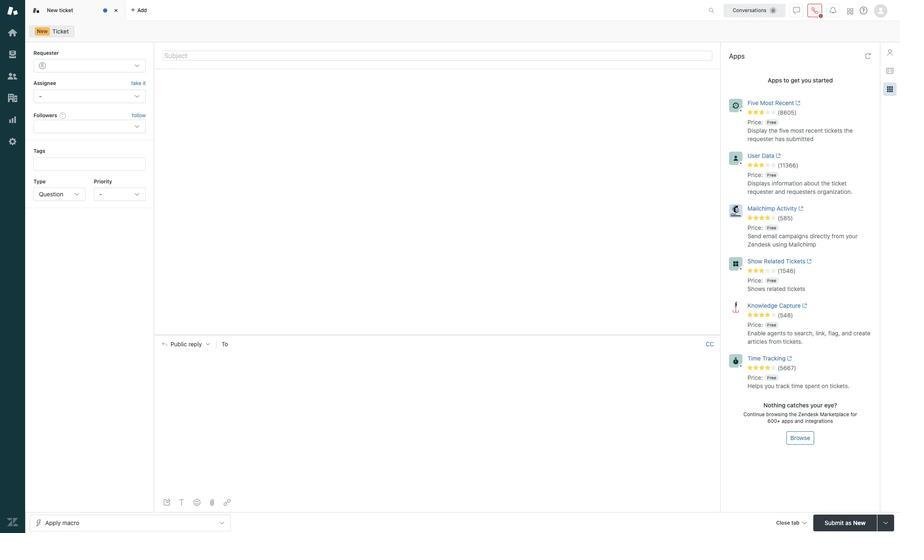 Task type: describe. For each thing, give the bounding box(es) containing it.
the inside nothing catches your eye? continue browsing the zendesk marketplace for 600+ apps and integrations
[[789, 411, 797, 418]]

you for get
[[801, 77, 811, 84]]

email
[[763, 233, 777, 240]]

marketplace
[[820, 411, 849, 418]]

the up has
[[769, 127, 778, 134]]

it
[[143, 80, 146, 86]]

enable
[[748, 330, 766, 337]]

price: free shows related tickets
[[748, 277, 805, 292]]

public reply
[[171, 341, 202, 348]]

(11366)
[[778, 162, 798, 169]]

eye?
[[824, 402, 837, 409]]

price: free send email campaigns directly from your zendesk using mailchimp
[[748, 224, 858, 248]]

(5667)
[[778, 365, 796, 372]]

add link (cmd k) image
[[224, 499, 230, 506]]

priority
[[94, 178, 112, 185]]

the inside price: free displays information about the ticket requester and requesters organization.
[[821, 180, 830, 187]]

3 stars. 1546 reviews. element
[[748, 267, 875, 275]]

and inside nothing catches your eye? continue browsing the zendesk marketplace for 600+ apps and integrations
[[795, 418, 803, 424]]

five
[[779, 127, 789, 134]]

has
[[775, 135, 785, 142]]

get
[[791, 77, 800, 84]]

apps for apps to get you started
[[768, 77, 782, 84]]

add
[[137, 7, 147, 13]]

free for you
[[767, 375, 776, 380]]

price: free enable agents to search, link, flag, and create articles from tickets.
[[748, 321, 870, 345]]

as
[[845, 519, 852, 526]]

displays
[[748, 180, 770, 187]]

tickets inside price: free display the five most recent tickets the requester has submitted
[[824, 127, 842, 134]]

browsing
[[766, 411, 788, 418]]

free for related
[[767, 278, 776, 283]]

price: for send
[[748, 224, 763, 231]]

draft mode image
[[163, 499, 170, 506]]

(opens in a new tab) image for knowledge capture
[[801, 303, 807, 308]]

nothing
[[763, 402, 785, 409]]

new for new ticket
[[47, 7, 58, 13]]

tabs tab list
[[25, 0, 700, 21]]

(8605)
[[778, 109, 797, 116]]

reporting image
[[7, 114, 18, 125]]

campaigns
[[779, 233, 808, 240]]

tickets inside price: free shows related tickets
[[787, 285, 805, 292]]

new ticket tab
[[25, 0, 126, 21]]

new for new
[[37, 28, 48, 34]]

tickets
[[786, 258, 805, 265]]

apps for apps
[[729, 52, 745, 60]]

600+
[[768, 418, 780, 424]]

take
[[131, 80, 141, 86]]

apps image
[[887, 86, 893, 93]]

cc button
[[706, 341, 714, 348]]

knowledge
[[748, 302, 777, 309]]

zendesk support image
[[7, 5, 18, 16]]

conversations
[[733, 7, 766, 13]]

show related tickets
[[748, 258, 805, 265]]

ticket
[[52, 28, 69, 35]]

five most recent link
[[748, 99, 860, 109]]

new ticket
[[47, 7, 73, 13]]

organizations image
[[7, 93, 18, 103]]

browse button
[[786, 432, 814, 445]]

time
[[748, 355, 761, 362]]

knowledge capture image
[[729, 302, 742, 315]]

nothing catches your eye? continue browsing the zendesk marketplace for 600+ apps and integrations
[[743, 402, 857, 424]]

cc
[[706, 341, 714, 348]]

4 stars. 548 reviews. element
[[748, 312, 875, 319]]

(opens in a new tab) image for five most recent
[[794, 101, 801, 106]]

(opens in a new tab) image for mailchimp activity
[[797, 206, 803, 211]]

create
[[853, 330, 870, 337]]

free for agents
[[767, 323, 776, 328]]

for
[[851, 411, 857, 418]]

displays possible ticket submission types image
[[882, 520, 889, 526]]

your inside price: free send email campaigns directly from your zendesk using mailchimp
[[846, 233, 858, 240]]

add attachment image
[[209, 499, 215, 506]]

activity
[[777, 205, 797, 212]]

(opens in a new tab) image for show related tickets
[[805, 259, 812, 264]]

send
[[748, 233, 761, 240]]

search,
[[794, 330, 814, 337]]

0 vertical spatial to
[[784, 77, 789, 84]]

take it button
[[131, 79, 146, 88]]

public reply button
[[155, 336, 216, 353]]

apply
[[45, 519, 61, 526]]

close image
[[112, 6, 120, 15]]

helps
[[748, 383, 763, 390]]

recent
[[775, 99, 794, 106]]

flag,
[[828, 330, 840, 337]]

browse
[[790, 434, 810, 442]]

user data
[[748, 152, 774, 159]]

tab
[[791, 520, 799, 526]]

mailchimp inside price: free send email campaigns directly from your zendesk using mailchimp
[[789, 241, 816, 248]]

and for flag,
[[842, 330, 852, 337]]

shows
[[748, 285, 765, 292]]

apps
[[782, 418, 793, 424]]

capture
[[779, 302, 801, 309]]

price: free displays information about the ticket requester and requesters organization.
[[748, 171, 852, 195]]

zendesk image
[[7, 517, 18, 528]]

insert emojis image
[[194, 499, 200, 506]]

from inside price: free send email campaigns directly from your zendesk using mailchimp
[[832, 233, 844, 240]]

using
[[772, 241, 787, 248]]

time tracking
[[748, 355, 786, 362]]

related
[[767, 285, 786, 292]]

user
[[748, 152, 760, 159]]

articles
[[748, 338, 767, 345]]

mailchimp activity link
[[748, 204, 860, 215]]

time tracking link
[[748, 354, 860, 365]]

time
[[791, 383, 803, 390]]

five most recent
[[748, 99, 794, 106]]

submit as new
[[825, 519, 866, 526]]

zendesk inside price: free send email campaigns directly from your zendesk using mailchimp
[[748, 241, 771, 248]]

price: for displays
[[748, 171, 763, 178]]

free for information
[[767, 173, 776, 178]]

question button
[[34, 188, 85, 201]]

tracking
[[762, 355, 786, 362]]

related
[[764, 258, 784, 265]]

price: free helps you track time spent on tickets.
[[748, 374, 849, 390]]

follow button
[[132, 112, 146, 119]]

secondary element
[[25, 23, 900, 40]]

4 stars. 5667 reviews. element
[[748, 365, 875, 372]]

knowledge image
[[887, 67, 893, 74]]



Task type: vqa. For each thing, say whether or not it's contained in the screenshot.
Add attachment image
yes



Task type: locate. For each thing, give the bounding box(es) containing it.
and down information
[[775, 188, 785, 195]]

apps to get you started
[[768, 77, 833, 84]]

1 horizontal spatial zendesk
[[798, 411, 819, 418]]

views image
[[7, 49, 18, 60]]

main element
[[0, 0, 25, 533]]

1 horizontal spatial ticket
[[832, 180, 847, 187]]

1 horizontal spatial from
[[832, 233, 844, 240]]

0 horizontal spatial from
[[769, 338, 781, 345]]

0 horizontal spatial your
[[810, 402, 823, 409]]

tickets. right the on
[[830, 383, 849, 390]]

from right directly
[[832, 233, 844, 240]]

and inside price: free enable agents to search, link, flag, and create articles from tickets.
[[842, 330, 852, 337]]

new
[[47, 7, 58, 13], [37, 28, 48, 34], [853, 519, 866, 526]]

to right "agents"
[[787, 330, 793, 337]]

- inside the "assignee" element
[[39, 93, 42, 100]]

0 horizontal spatial ticket
[[59, 7, 73, 13]]

6 price: from the top
[[748, 374, 763, 381]]

followers
[[34, 112, 57, 118]]

(opens in a new tab) image inside knowledge capture link
[[801, 303, 807, 308]]

free inside price: free shows related tickets
[[767, 278, 776, 283]]

mailchimp down "displays"
[[748, 205, 775, 212]]

requester inside price: free display the five most recent tickets the requester has submitted
[[748, 135, 774, 142]]

new right as
[[853, 519, 866, 526]]

your
[[846, 233, 858, 240], [810, 402, 823, 409]]

price: for helps
[[748, 374, 763, 381]]

1 horizontal spatial apps
[[768, 77, 782, 84]]

tickets right the recent
[[824, 127, 842, 134]]

to left the 'get'
[[784, 77, 789, 84]]

- for the "assignee" element
[[39, 93, 42, 100]]

price: inside price: free shows related tickets
[[748, 277, 763, 284]]

add button
[[126, 0, 152, 21]]

2 free from the top
[[767, 173, 776, 178]]

zendesk inside nothing catches your eye? continue browsing the zendesk marketplace for 600+ apps and integrations
[[798, 411, 819, 418]]

1 vertical spatial your
[[810, 402, 823, 409]]

new up ticket
[[47, 7, 58, 13]]

- inside popup button
[[99, 191, 102, 198]]

3 price: from the top
[[748, 224, 763, 231]]

price: for display
[[748, 119, 763, 126]]

ticket inside price: free displays information about the ticket requester and requesters organization.
[[832, 180, 847, 187]]

0 vertical spatial your
[[846, 233, 858, 240]]

3 stars. 8605 reviews. element
[[748, 109, 875, 116]]

free up related
[[767, 278, 776, 283]]

the
[[769, 127, 778, 134], [844, 127, 853, 134], [821, 180, 830, 187], [789, 411, 797, 418]]

(opens in a new tab) image
[[797, 206, 803, 211], [805, 259, 812, 264], [786, 356, 792, 361]]

(548)
[[778, 312, 793, 319]]

submit
[[825, 519, 844, 526]]

price: up helps
[[748, 374, 763, 381]]

submitted
[[786, 135, 814, 142]]

free inside price: free display the five most recent tickets the requester has submitted
[[767, 120, 776, 125]]

0 vertical spatial tickets.
[[783, 338, 803, 345]]

agents
[[767, 330, 786, 337]]

tickets. inside price: free enable agents to search, link, flag, and create articles from tickets.
[[783, 338, 803, 345]]

the up 'organization.' on the top
[[821, 180, 830, 187]]

1 horizontal spatial -
[[99, 191, 102, 198]]

1 vertical spatial you
[[765, 383, 774, 390]]

0 vertical spatial requester
[[748, 135, 774, 142]]

minimize composer image
[[434, 332, 441, 338]]

the up apps
[[789, 411, 797, 418]]

mailchimp
[[748, 205, 775, 212], [789, 241, 816, 248]]

admin image
[[7, 136, 18, 147]]

1 vertical spatial from
[[769, 338, 781, 345]]

- for - popup button
[[99, 191, 102, 198]]

(opens in a new tab) image up 3 stars. 1546 reviews. element
[[805, 259, 812, 264]]

0 horizontal spatial and
[[775, 188, 785, 195]]

2 horizontal spatial (opens in a new tab) image
[[805, 259, 812, 264]]

tickets
[[824, 127, 842, 134], [787, 285, 805, 292]]

0 vertical spatial and
[[775, 188, 785, 195]]

-
[[39, 93, 42, 100], [99, 191, 102, 198]]

0 horizontal spatial mailchimp
[[748, 205, 775, 212]]

close tab button
[[772, 515, 810, 533]]

price: up "displays"
[[748, 171, 763, 178]]

(opens in a new tab) image up "(5667)"
[[786, 356, 792, 361]]

reply
[[189, 341, 202, 348]]

3 stars. 11366 reviews. element
[[748, 162, 875, 169]]

apply macro
[[45, 519, 79, 526]]

track
[[776, 383, 790, 390]]

(585)
[[778, 215, 793, 222]]

1 vertical spatial (opens in a new tab) image
[[805, 259, 812, 264]]

1 horizontal spatial you
[[801, 77, 811, 84]]

and right flag,
[[842, 330, 852, 337]]

(opens in a new tab) image for time tracking
[[786, 356, 792, 361]]

1 vertical spatial new
[[37, 28, 48, 34]]

link,
[[816, 330, 827, 337]]

recent
[[806, 127, 823, 134]]

free up email
[[767, 225, 776, 230]]

4 free from the top
[[767, 278, 776, 283]]

price: up display
[[748, 119, 763, 126]]

free up track
[[767, 375, 776, 380]]

1 requester from the top
[[748, 135, 774, 142]]

ticket up 'organization.' on the top
[[832, 180, 847, 187]]

price: inside price: free enable agents to search, link, flag, and create articles from tickets.
[[748, 321, 763, 328]]

you
[[801, 77, 811, 84], [765, 383, 774, 390]]

zendesk up integrations
[[798, 411, 819, 418]]

(opens in a new tab) image up 4 stars. 548 reviews. element
[[801, 303, 807, 308]]

and right apps
[[795, 418, 803, 424]]

free inside price: free enable agents to search, link, flag, and create articles from tickets.
[[767, 323, 776, 328]]

price: up enable
[[748, 321, 763, 328]]

2 horizontal spatial and
[[842, 330, 852, 337]]

get started image
[[7, 27, 18, 38]]

to
[[784, 77, 789, 84], [787, 330, 793, 337]]

type
[[34, 178, 46, 185]]

(opens in a new tab) image inside mailchimp activity link
[[797, 206, 803, 211]]

- down priority
[[99, 191, 102, 198]]

new left ticket
[[37, 28, 48, 34]]

1 horizontal spatial your
[[846, 233, 858, 240]]

new inside tab
[[47, 7, 58, 13]]

price: for enable
[[748, 321, 763, 328]]

1 vertical spatial tickets.
[[830, 383, 849, 390]]

1 vertical spatial (opens in a new tab) image
[[774, 153, 781, 158]]

directly
[[810, 233, 830, 240]]

to
[[222, 341, 228, 348]]

price: up shows
[[748, 277, 763, 284]]

1 horizontal spatial mailchimp
[[789, 241, 816, 248]]

free up "agents"
[[767, 323, 776, 328]]

mailchimp down campaigns
[[789, 241, 816, 248]]

Subject field
[[163, 50, 712, 61]]

1 vertical spatial apps
[[768, 77, 782, 84]]

- down assignee
[[39, 93, 42, 100]]

(opens in a new tab) image
[[794, 101, 801, 106], [774, 153, 781, 158], [801, 303, 807, 308]]

0 horizontal spatial you
[[765, 383, 774, 390]]

data
[[762, 152, 774, 159]]

1 horizontal spatial (opens in a new tab) image
[[797, 206, 803, 211]]

on
[[822, 383, 828, 390]]

ticket up ticket
[[59, 7, 73, 13]]

0 vertical spatial you
[[801, 77, 811, 84]]

0 vertical spatial apps
[[729, 52, 745, 60]]

information
[[772, 180, 802, 187]]

3 free from the top
[[767, 225, 776, 230]]

assignee
[[34, 80, 56, 86]]

organization.
[[817, 188, 852, 195]]

requester inside price: free displays information about the ticket requester and requesters organization.
[[748, 188, 774, 195]]

five most recent image
[[729, 99, 742, 112]]

your right directly
[[846, 233, 858, 240]]

2 vertical spatial new
[[853, 519, 866, 526]]

0 vertical spatial tickets
[[824, 127, 842, 134]]

price: inside price: free helps you track time spent on tickets.
[[748, 374, 763, 381]]

tickets. down search,
[[783, 338, 803, 345]]

- button
[[94, 188, 146, 201]]

you left track
[[765, 383, 774, 390]]

price: inside price: free display the five most recent tickets the requester has submitted
[[748, 119, 763, 126]]

1 horizontal spatial tickets
[[824, 127, 842, 134]]

you right the 'get'
[[801, 77, 811, 84]]

from down "agents"
[[769, 338, 781, 345]]

from inside price: free enable agents to search, link, flag, and create articles from tickets.
[[769, 338, 781, 345]]

0 horizontal spatial (opens in a new tab) image
[[786, 356, 792, 361]]

price: inside price: free send email campaigns directly from your zendesk using mailchimp
[[748, 224, 763, 231]]

free inside price: free send email campaigns directly from your zendesk using mailchimp
[[767, 225, 776, 230]]

1 vertical spatial zendesk
[[798, 411, 819, 418]]

0 vertical spatial (opens in a new tab) image
[[797, 206, 803, 211]]

tickets up capture in the bottom right of the page
[[787, 285, 805, 292]]

button displays agent's chat status as invisible. image
[[793, 7, 800, 14]]

5 free from the top
[[767, 323, 776, 328]]

customer context image
[[887, 49, 893, 56]]

assignee element
[[34, 90, 146, 103]]

and inside price: free displays information about the ticket requester and requesters organization.
[[775, 188, 785, 195]]

2 price: from the top
[[748, 171, 763, 178]]

user data link
[[748, 152, 860, 162]]

0 vertical spatial -
[[39, 93, 42, 100]]

notifications image
[[830, 7, 836, 14]]

show
[[748, 258, 762, 265]]

free up "displays"
[[767, 173, 776, 178]]

free inside price: free displays information about the ticket requester and requesters organization.
[[767, 173, 776, 178]]

close
[[776, 520, 790, 526]]

question
[[39, 191, 63, 198]]

1 vertical spatial to
[[787, 330, 793, 337]]

0 horizontal spatial tickets.
[[783, 338, 803, 345]]

1 free from the top
[[767, 120, 776, 125]]

and for requester
[[775, 188, 785, 195]]

mailchimp activity
[[748, 205, 797, 212]]

free inside price: free helps you track time spent on tickets.
[[767, 375, 776, 380]]

2 vertical spatial (opens in a new tab) image
[[786, 356, 792, 361]]

1 vertical spatial -
[[99, 191, 102, 198]]

1 vertical spatial and
[[842, 330, 852, 337]]

your inside nothing catches your eye? continue browsing the zendesk marketplace for 600+ apps and integrations
[[810, 402, 823, 409]]

ticket inside tab
[[59, 7, 73, 13]]

format text image
[[178, 499, 185, 506]]

0 vertical spatial ticket
[[59, 7, 73, 13]]

show related tickets image
[[729, 257, 742, 271]]

user data image
[[729, 152, 742, 165]]

(opens in a new tab) image inside user data 'link'
[[774, 153, 781, 158]]

(opens in a new tab) image inside show related tickets link
[[805, 259, 812, 264]]

1 horizontal spatial tickets.
[[830, 383, 849, 390]]

spent
[[805, 383, 820, 390]]

1 vertical spatial tickets
[[787, 285, 805, 292]]

price: free display the five most recent tickets the requester has submitted
[[748, 119, 853, 142]]

tickets. inside price: free helps you track time spent on tickets.
[[830, 383, 849, 390]]

0 horizontal spatial zendesk
[[748, 241, 771, 248]]

requester down display
[[748, 135, 774, 142]]

get help image
[[860, 7, 867, 14]]

5 price: from the top
[[748, 321, 763, 328]]

followers element
[[34, 120, 146, 133]]

(opens in a new tab) image inside the time tracking link
[[786, 356, 792, 361]]

knowledge capture link
[[748, 302, 860, 312]]

started
[[813, 77, 833, 84]]

you for helps
[[765, 383, 774, 390]]

close tab
[[776, 520, 799, 526]]

mailchimp activity image
[[729, 204, 742, 218]]

free up display
[[767, 120, 776, 125]]

(opens in a new tab) image up (11366)
[[774, 153, 781, 158]]

4 stars. 585 reviews. element
[[748, 215, 875, 222]]

price: for shows
[[748, 277, 763, 284]]

free for the
[[767, 120, 776, 125]]

0 horizontal spatial apps
[[729, 52, 745, 60]]

0 vertical spatial from
[[832, 233, 844, 240]]

requester down "displays"
[[748, 188, 774, 195]]

price: inside price: free displays information about the ticket requester and requesters organization.
[[748, 171, 763, 178]]

your left eye?
[[810, 402, 823, 409]]

0 vertical spatial zendesk
[[748, 241, 771, 248]]

knowledge capture
[[748, 302, 801, 309]]

1 vertical spatial ticket
[[832, 180, 847, 187]]

conversations button
[[724, 4, 786, 17]]

info on adding followers image
[[60, 112, 66, 119]]

requester
[[34, 50, 59, 56]]

(opens in a new tab) image for user data
[[774, 153, 781, 158]]

(opens in a new tab) image inside five most recent link
[[794, 101, 801, 106]]

0 horizontal spatial -
[[39, 93, 42, 100]]

Followers field
[[40, 122, 128, 131]]

free
[[767, 120, 776, 125], [767, 173, 776, 178], [767, 225, 776, 230], [767, 278, 776, 283], [767, 323, 776, 328], [767, 375, 776, 380]]

follow
[[132, 112, 146, 119]]

2 requester from the top
[[748, 188, 774, 195]]

the right the recent
[[844, 127, 853, 134]]

new inside secondary element
[[37, 28, 48, 34]]

take it
[[131, 80, 146, 86]]

continue
[[743, 411, 765, 418]]

1 vertical spatial mailchimp
[[789, 241, 816, 248]]

free for email
[[767, 225, 776, 230]]

apps
[[729, 52, 745, 60], [768, 77, 782, 84]]

time tracking image
[[729, 354, 742, 368]]

0 vertical spatial (opens in a new tab) image
[[794, 101, 801, 106]]

0 horizontal spatial tickets
[[787, 285, 805, 292]]

0 vertical spatial mailchimp
[[748, 205, 775, 212]]

and
[[775, 188, 785, 195], [842, 330, 852, 337], [795, 418, 803, 424]]

1 horizontal spatial and
[[795, 418, 803, 424]]

show related tickets link
[[748, 257, 860, 267]]

2 vertical spatial (opens in a new tab) image
[[801, 303, 807, 308]]

4 price: from the top
[[748, 277, 763, 284]]

ticket
[[59, 7, 73, 13], [832, 180, 847, 187]]

macro
[[62, 519, 79, 526]]

to inside price: free enable agents to search, link, flag, and create articles from tickets.
[[787, 330, 793, 337]]

integrations
[[805, 418, 833, 424]]

price: up 'send'
[[748, 224, 763, 231]]

(opens in a new tab) image up 4 stars. 585 reviews. element
[[797, 206, 803, 211]]

tags
[[34, 148, 45, 154]]

0 vertical spatial new
[[47, 7, 58, 13]]

1 vertical spatial requester
[[748, 188, 774, 195]]

display
[[748, 127, 767, 134]]

most
[[790, 127, 804, 134]]

1 price: from the top
[[748, 119, 763, 126]]

requester element
[[34, 59, 146, 73]]

most
[[760, 99, 774, 106]]

zendesk down 'send'
[[748, 241, 771, 248]]

about
[[804, 180, 820, 187]]

6 free from the top
[[767, 375, 776, 380]]

customers image
[[7, 71, 18, 82]]

(opens in a new tab) image up the (8605)
[[794, 101, 801, 106]]

you inside price: free helps you track time spent on tickets.
[[765, 383, 774, 390]]

2 vertical spatial and
[[795, 418, 803, 424]]

zendesk
[[748, 241, 771, 248], [798, 411, 819, 418]]

zendesk products image
[[847, 8, 853, 14]]

catches
[[787, 402, 809, 409]]



